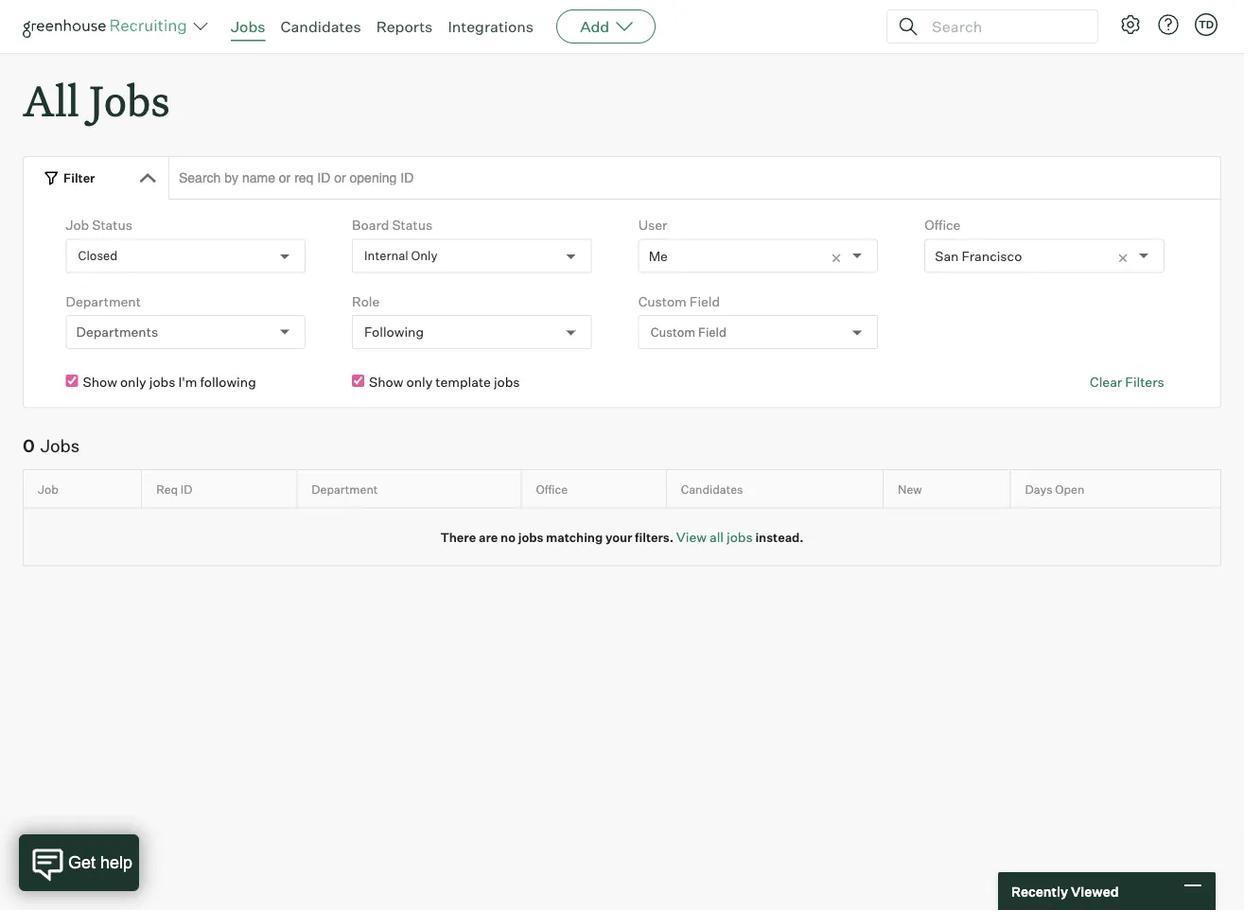 Task type: vqa. For each thing, say whether or not it's contained in the screenshot.
the left Department
yes



Task type: describe. For each thing, give the bounding box(es) containing it.
jobs left 'i'm' on the top left of page
[[149, 374, 175, 391]]

Search text field
[[927, 13, 1081, 40]]

1 vertical spatial department
[[312, 482, 378, 497]]

integrations
[[448, 17, 534, 36]]

no
[[501, 530, 516, 545]]

jobs for all jobs
[[89, 72, 170, 128]]

filter
[[63, 170, 95, 185]]

clear value image for me
[[830, 252, 843, 265]]

td button
[[1192, 9, 1222, 40]]

0 vertical spatial field
[[690, 293, 720, 310]]

san francisco option
[[935, 248, 1022, 264]]

0 vertical spatial candidates
[[281, 17, 361, 36]]

open
[[1055, 482, 1085, 497]]

days open
[[1025, 482, 1085, 497]]

0 horizontal spatial office
[[536, 482, 568, 497]]

integrations link
[[448, 17, 534, 36]]

2 horizontal spatial jobs
[[231, 17, 265, 36]]

internal only
[[364, 248, 438, 264]]

only for jobs
[[120, 374, 146, 391]]

show only template jobs
[[369, 374, 520, 391]]

closed
[[78, 248, 118, 264]]

all
[[710, 529, 724, 545]]

template
[[436, 374, 491, 391]]

matching
[[546, 530, 603, 545]]

add
[[580, 17, 610, 36]]

role
[[352, 293, 380, 310]]

me
[[649, 248, 668, 264]]

status for job status
[[92, 217, 133, 233]]

job for job status
[[66, 217, 89, 233]]

td
[[1199, 18, 1214, 31]]

user
[[638, 217, 668, 233]]

view
[[676, 529, 707, 545]]

are
[[479, 530, 498, 545]]

jobs link
[[231, 17, 265, 36]]

status for board status
[[392, 217, 433, 233]]

clear filters
[[1090, 374, 1165, 391]]

view all jobs link
[[676, 529, 753, 545]]

id
[[181, 482, 193, 497]]

following
[[200, 374, 256, 391]]

new
[[898, 482, 923, 497]]

clear value element for san francisco
[[1117, 240, 1139, 272]]

reports link
[[376, 17, 433, 36]]

Search by name or req ID or opening ID text field
[[168, 156, 1222, 200]]

1 horizontal spatial office
[[925, 217, 961, 233]]

internal
[[364, 248, 409, 264]]

clear value image for san francisco
[[1117, 252, 1130, 265]]

clear
[[1090, 374, 1123, 391]]



Task type: locate. For each thing, give the bounding box(es) containing it.
jobs
[[231, 17, 265, 36], [89, 72, 170, 128], [40, 436, 80, 457]]

clear value element for me
[[830, 240, 853, 272]]

0 vertical spatial department
[[66, 293, 141, 310]]

job status
[[66, 217, 133, 233]]

job up 'closed'
[[66, 217, 89, 233]]

1 only from the left
[[120, 374, 146, 391]]

reports
[[376, 17, 433, 36]]

jobs left candidates 'link'
[[231, 17, 265, 36]]

0 horizontal spatial department
[[66, 293, 141, 310]]

recently viewed
[[1012, 883, 1119, 900]]

0 horizontal spatial candidates
[[281, 17, 361, 36]]

1 clear value image from the left
[[830, 252, 843, 265]]

show
[[83, 374, 117, 391], [369, 374, 404, 391]]

1 vertical spatial jobs
[[89, 72, 170, 128]]

jobs
[[149, 374, 175, 391], [494, 374, 520, 391], [727, 529, 753, 545], [518, 530, 544, 545]]

custom field
[[638, 293, 720, 310], [651, 325, 727, 340]]

job
[[66, 217, 89, 233], [38, 482, 59, 497]]

status up 'closed'
[[92, 217, 133, 233]]

department
[[66, 293, 141, 310], [312, 482, 378, 497]]

clear value image
[[830, 252, 843, 265], [1117, 252, 1130, 265]]

2 show from the left
[[369, 374, 404, 391]]

board
[[352, 217, 389, 233]]

1 horizontal spatial clear value image
[[1117, 252, 1130, 265]]

2 status from the left
[[392, 217, 433, 233]]

your
[[606, 530, 633, 545]]

job down 0 jobs
[[38, 482, 59, 497]]

job for job
[[38, 482, 59, 497]]

1 horizontal spatial candidates
[[681, 482, 743, 497]]

Show only template jobs checkbox
[[352, 375, 364, 387]]

all jobs
[[23, 72, 170, 128]]

departments
[[76, 324, 158, 340]]

i'm
[[178, 374, 197, 391]]

show for show only jobs i'm following
[[83, 374, 117, 391]]

viewed
[[1071, 883, 1119, 900]]

jobs right 0 on the left of page
[[40, 436, 80, 457]]

1 horizontal spatial only
[[406, 374, 433, 391]]

there are no jobs matching your filters. view all jobs instead.
[[440, 529, 804, 545]]

filters.
[[635, 530, 674, 545]]

1 clear value element from the left
[[830, 240, 853, 272]]

show right show only jobs i'm following checkbox
[[83, 374, 117, 391]]

1 vertical spatial field
[[698, 325, 727, 340]]

candidates right jobs link
[[281, 17, 361, 36]]

2 only from the left
[[406, 374, 433, 391]]

req id
[[156, 482, 193, 497]]

only
[[411, 248, 438, 264]]

clear filters link
[[1090, 373, 1165, 392]]

0 vertical spatial job
[[66, 217, 89, 233]]

configure image
[[1120, 13, 1142, 36]]

francisco
[[962, 248, 1022, 264]]

2 clear value element from the left
[[1117, 240, 1139, 272]]

only
[[120, 374, 146, 391], [406, 374, 433, 391]]

all
[[23, 72, 79, 128]]

1 horizontal spatial status
[[392, 217, 433, 233]]

1 vertical spatial office
[[536, 482, 568, 497]]

1 horizontal spatial clear value element
[[1117, 240, 1139, 272]]

board status
[[352, 217, 433, 233]]

0 horizontal spatial only
[[120, 374, 146, 391]]

jobs right no on the left of page
[[518, 530, 544, 545]]

0
[[23, 436, 35, 457]]

req
[[156, 482, 178, 497]]

0 vertical spatial custom
[[638, 293, 687, 310]]

only for template
[[406, 374, 433, 391]]

candidates
[[281, 17, 361, 36], [681, 482, 743, 497]]

field
[[690, 293, 720, 310], [698, 325, 727, 340]]

1 vertical spatial custom
[[651, 325, 696, 340]]

there
[[440, 530, 476, 545]]

recently
[[1012, 883, 1069, 900]]

1 vertical spatial custom field
[[651, 325, 727, 340]]

2 clear value image from the left
[[1117, 252, 1130, 265]]

candidates up view all jobs link
[[681, 482, 743, 497]]

1 horizontal spatial job
[[66, 217, 89, 233]]

td button
[[1195, 13, 1218, 36]]

0 horizontal spatial clear value image
[[830, 252, 843, 265]]

1 horizontal spatial department
[[312, 482, 378, 497]]

candidates link
[[281, 17, 361, 36]]

0 horizontal spatial job
[[38, 482, 59, 497]]

1 horizontal spatial jobs
[[89, 72, 170, 128]]

only down "departments"
[[120, 374, 146, 391]]

status
[[92, 217, 133, 233], [392, 217, 433, 233]]

0 horizontal spatial clear value element
[[830, 240, 853, 272]]

0 horizontal spatial show
[[83, 374, 117, 391]]

jobs down greenhouse recruiting image
[[89, 72, 170, 128]]

show only jobs i'm following
[[83, 374, 256, 391]]

office up matching
[[536, 482, 568, 497]]

0 vertical spatial jobs
[[231, 17, 265, 36]]

status up internal only
[[392, 217, 433, 233]]

0 horizontal spatial jobs
[[40, 436, 80, 457]]

jobs right all
[[727, 529, 753, 545]]

me option
[[649, 248, 668, 264]]

Show only jobs I'm following checkbox
[[66, 375, 78, 387]]

0 jobs
[[23, 436, 80, 457]]

1 horizontal spatial show
[[369, 374, 404, 391]]

0 vertical spatial office
[[925, 217, 961, 233]]

san
[[935, 248, 959, 264]]

days
[[1025, 482, 1053, 497]]

jobs right template
[[494, 374, 520, 391]]

show for show only template jobs
[[369, 374, 404, 391]]

san francisco
[[935, 248, 1022, 264]]

1 vertical spatial candidates
[[681, 482, 743, 497]]

2 vertical spatial jobs
[[40, 436, 80, 457]]

only left template
[[406, 374, 433, 391]]

office
[[925, 217, 961, 233], [536, 482, 568, 497]]

jobs inside the there are no jobs matching your filters. view all jobs instead.
[[518, 530, 544, 545]]

office up san
[[925, 217, 961, 233]]

following
[[364, 324, 424, 341]]

add button
[[557, 9, 656, 44]]

custom
[[638, 293, 687, 310], [651, 325, 696, 340]]

1 status from the left
[[92, 217, 133, 233]]

greenhouse recruiting image
[[23, 15, 193, 38]]

0 horizontal spatial status
[[92, 217, 133, 233]]

filters
[[1126, 374, 1165, 391]]

clear value element
[[830, 240, 853, 272], [1117, 240, 1139, 272]]

jobs for 0 jobs
[[40, 436, 80, 457]]

show right the show only template jobs option
[[369, 374, 404, 391]]

0 vertical spatial custom field
[[638, 293, 720, 310]]

1 vertical spatial job
[[38, 482, 59, 497]]

instead.
[[756, 530, 804, 545]]

1 show from the left
[[83, 374, 117, 391]]



